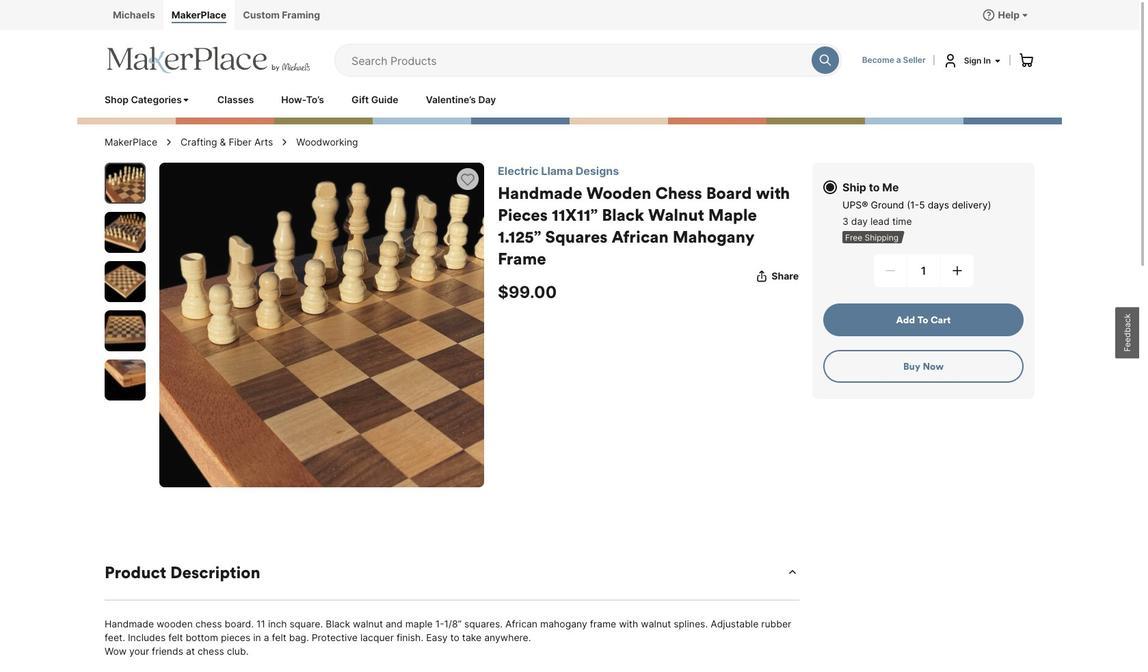 Task type: describe. For each thing, give the bounding box(es) containing it.
squares
[[546, 227, 608, 247]]

handmade wooden chess board with pieces 11x11"  black walnut maple 1.125" squares african mahogany frame
[[498, 183, 791, 269]]

arts
[[254, 136, 273, 148]]

custom framing link
[[235, 0, 329, 30]]

how-to's link
[[281, 93, 324, 107]]

time
[[893, 216, 913, 227]]

0 vertical spatial makerplace link
[[163, 0, 235, 30]]

wow
[[105, 646, 127, 658]]

handmade for handmade wooden chess board. 11 inch square. black walnut and maple 1-1/8" squares. african mahogany frame with walnut splines. adjustable rubber feet. includes felt bottom pieces in a felt bag. protective lacquer finish. easy to take anywhere. wow your friends at chess clu
[[105, 619, 154, 630]]

with inside handmade wooden chess board with pieces 11x11"  black walnut maple 1.125" squares african mahogany frame
[[756, 183, 791, 203]]

makerplace image
[[105, 47, 313, 74]]

&
[[220, 136, 226, 148]]

pieces
[[498, 205, 548, 225]]

day
[[479, 94, 496, 105]]

1 tabler image from the left
[[164, 137, 175, 148]]

lead
[[871, 216, 890, 227]]

woodworking link
[[297, 135, 358, 149]]

walnut
[[649, 205, 705, 225]]

in
[[253, 632, 261, 644]]

at
[[186, 646, 195, 658]]

shop
[[105, 94, 129, 105]]

1 horizontal spatial to
[[870, 181, 880, 194]]

handmade wooden chess board with pieces 11x11"  black walnut maple 1.125" squares african mahogany frame product 3 image
[[105, 261, 146, 302]]

cart
[[931, 314, 952, 326]]

become
[[863, 55, 895, 65]]

free
[[846, 233, 863, 243]]

valentine's day link
[[426, 93, 496, 107]]

your
[[129, 646, 149, 658]]

gift guide
[[352, 94, 399, 105]]

llama
[[542, 164, 573, 178]]

black for walnut
[[602, 205, 645, 225]]

1 vertical spatial chess
[[198, 646, 224, 658]]

gift guide link
[[352, 93, 399, 107]]

1.125"
[[498, 227, 542, 247]]

mahogany
[[673, 227, 755, 247]]

buy now button
[[824, 350, 1024, 383]]

ups®
[[843, 199, 869, 211]]

11
[[257, 619, 266, 630]]

chess
[[656, 183, 703, 203]]

lacquer
[[361, 632, 394, 644]]

fiber
[[229, 136, 252, 148]]

designs
[[576, 164, 619, 178]]

buy now
[[904, 361, 944, 373]]

add to cart button
[[824, 304, 1024, 337]]

share
[[772, 270, 799, 282]]

buy
[[904, 361, 921, 373]]

Search Input field
[[352, 44, 805, 76]]

how-to's
[[281, 94, 324, 105]]

product description
[[105, 563, 261, 583]]

handmade wooden chess board with pieces 11x11"  black walnut maple 1.125" squares african mahogany frame product 1 image
[[106, 164, 144, 203]]

1/8"
[[445, 619, 462, 630]]

african inside handmade wooden chess board with pieces 11x11"  black walnut maple 1.125" squares african mahogany frame
[[612, 227, 669, 247]]

mahogany
[[541, 619, 588, 630]]

to inside handmade wooden chess board. 11 inch square. black walnut and maple 1-1/8" squares. african mahogany frame with walnut splines. adjustable rubber feet. includes felt bottom pieces in a felt bag. protective lacquer finish. easy to take anywhere. wow your friends at chess clu
[[451, 632, 460, 644]]

shop categories
[[105, 94, 182, 105]]

Number Stepper text field
[[908, 255, 941, 287]]

handmade wooden chess board with pieces 11x11"  black walnut maple 1.125" squares african mahogany frame image
[[159, 163, 484, 488]]

ship to me
[[843, 181, 900, 194]]

1-
[[436, 619, 445, 630]]

me
[[883, 181, 900, 194]]

3
[[843, 216, 849, 227]]

5
[[920, 199, 926, 211]]

$99.00
[[498, 283, 557, 302]]

handmade wooden chess board with pieces 11x11"  black walnut maple 1.125" squares african mahogany frame product 4 image
[[105, 311, 146, 352]]

framing
[[282, 9, 320, 21]]

2 tabler image from the left
[[279, 137, 290, 148]]

0 vertical spatial a
[[897, 55, 902, 65]]

to's
[[306, 94, 324, 105]]

0 vertical spatial chess
[[196, 619, 222, 630]]

2 walnut from the left
[[641, 619, 672, 630]]

adjustable
[[711, 619, 759, 630]]

handmade wooden chess board. 11 inch square. black walnut and maple 1-1/8" squares. african mahogany frame with walnut splines. adjustable rubber feet. includes felt bottom pieces in a felt bag. protective lacquer finish. easy to take anywhere. wow your friends at chess clu
[[105, 619, 795, 666]]

pieces
[[221, 632, 251, 644]]

bag.
[[289, 632, 309, 644]]

frame
[[590, 619, 617, 630]]

add
[[897, 314, 916, 326]]

free shipping
[[846, 233, 899, 243]]

anywhere.
[[485, 632, 531, 644]]

bottom
[[186, 632, 218, 644]]



Task type: vqa. For each thing, say whether or not it's contained in the screenshot.
Handmade wooden chess board. 11 inch square. Black walnut and maple 1-1/8" squares. African mahogany frame with walnut splines. Adjustable rubber feet. Includes felt bottom pieces in a felt bag. Protective lacquer finish. Easy to take anywhere. Wow your friends at chess clu
yes



Task type: locate. For each thing, give the bounding box(es) containing it.
electric llama designs link
[[498, 164, 619, 178]]

custom framing
[[243, 9, 320, 21]]

shipping
[[865, 233, 899, 243]]

handmade
[[498, 183, 583, 203], [105, 619, 154, 630]]

categories
[[131, 94, 182, 105]]

felt down wooden
[[168, 632, 183, 644]]

splines.
[[674, 619, 708, 630]]

black inside handmade wooden chess board with pieces 11x11"  black walnut maple 1.125" squares african mahogany frame
[[602, 205, 645, 225]]

1 horizontal spatial with
[[756, 183, 791, 203]]

1 vertical spatial to
[[451, 632, 460, 644]]

now
[[923, 361, 944, 373]]

0 vertical spatial to
[[870, 181, 880, 194]]

0 horizontal spatial felt
[[168, 632, 183, 644]]

1 horizontal spatial african
[[612, 227, 669, 247]]

protective
[[312, 632, 358, 644]]

chess down bottom
[[198, 646, 224, 658]]

black
[[602, 205, 645, 225], [326, 619, 350, 630]]

to down 1/8"
[[451, 632, 460, 644]]

african
[[612, 227, 669, 247], [506, 619, 538, 630]]

with
[[756, 183, 791, 203], [619, 619, 639, 630]]

crafting & fiber arts
[[181, 136, 273, 148]]

squares.
[[465, 619, 503, 630]]

crafting & fiber arts link
[[181, 135, 273, 149]]

1 horizontal spatial makerplace link
[[163, 0, 235, 30]]

1 horizontal spatial handmade
[[498, 183, 583, 203]]

electric
[[498, 164, 539, 178]]

woodworking
[[297, 136, 358, 148]]

board.
[[225, 619, 254, 630]]

button to increment counter for number stepper image
[[951, 264, 965, 278]]

become a seller link
[[863, 55, 926, 66]]

ship
[[843, 181, 867, 194]]

makerplace up the handmade wooden chess board with pieces 11x11"  black walnut maple 1.125" squares african mahogany frame product 1 image
[[105, 136, 157, 148]]

how-
[[281, 94, 306, 105]]

(1-
[[908, 199, 920, 211]]

african inside handmade wooden chess board. 11 inch square. black walnut and maple 1-1/8" squares. african mahogany frame with walnut splines. adjustable rubber feet. includes felt bottom pieces in a felt bag. protective lacquer finish. easy to take anywhere. wow your friends at chess clu
[[506, 619, 538, 630]]

maple
[[406, 619, 433, 630]]

1 vertical spatial a
[[264, 632, 269, 644]]

1 horizontal spatial black
[[602, 205, 645, 225]]

michaels
[[113, 9, 155, 21]]

0 horizontal spatial handmade
[[105, 619, 154, 630]]

felt
[[168, 632, 183, 644], [272, 632, 287, 644]]

black inside handmade wooden chess board. 11 inch square. black walnut and maple 1-1/8" squares. african mahogany frame with walnut splines. adjustable rubber feet. includes felt bottom pieces in a felt bag. protective lacquer finish. easy to take anywhere. wow your friends at chess clu
[[326, 619, 350, 630]]

0 horizontal spatial makerplace
[[105, 136, 157, 148]]

makerplace link up the handmade wooden chess board with pieces 11x11"  black walnut maple 1.125" squares african mahogany frame product 1 image
[[105, 135, 157, 149]]

0 horizontal spatial black
[[326, 619, 350, 630]]

african up anywhere.
[[506, 619, 538, 630]]

tabler image right arts
[[279, 137, 290, 148]]

day
[[852, 216, 868, 227]]

with right frame
[[619, 619, 639, 630]]

0 horizontal spatial with
[[619, 619, 639, 630]]

tabler image
[[460, 172, 476, 188]]

add to cart
[[897, 314, 952, 326]]

handmade wooden chess board with pieces 11x11"  black walnut maple 1.125" squares african mahogany frame product 5 image
[[105, 360, 146, 401]]

makerplace link
[[163, 0, 235, 30], [105, 135, 157, 149]]

valentine's day
[[426, 94, 496, 105]]

michaels link
[[105, 0, 163, 30]]

delivery)
[[953, 199, 992, 211]]

electric llama designs
[[498, 164, 619, 178]]

0 horizontal spatial makerplace link
[[105, 135, 157, 149]]

1 vertical spatial black
[[326, 619, 350, 630]]

1 horizontal spatial a
[[897, 55, 902, 65]]

with right "board"
[[756, 183, 791, 203]]

0 horizontal spatial tabler image
[[164, 137, 175, 148]]

easy
[[426, 632, 448, 644]]

search button image
[[819, 53, 833, 67]]

chess up bottom
[[196, 619, 222, 630]]

2 felt from the left
[[272, 632, 287, 644]]

handmade inside handmade wooden chess board with pieces 11x11"  black walnut maple 1.125" squares african mahogany frame
[[498, 183, 583, 203]]

tabler image left 'crafting' in the top left of the page
[[164, 137, 175, 148]]

felt down inch
[[272, 632, 287, 644]]

walnut
[[353, 619, 383, 630], [641, 619, 672, 630]]

includes
[[128, 632, 166, 644]]

friends
[[152, 646, 183, 658]]

with inside handmade wooden chess board. 11 inch square. black walnut and maple 1-1/8" squares. african mahogany frame with walnut splines. adjustable rubber feet. includes felt bottom pieces in a felt bag. protective lacquer finish. easy to take anywhere. wow your friends at chess clu
[[619, 619, 639, 630]]

finish.
[[397, 632, 424, 644]]

1 horizontal spatial walnut
[[641, 619, 672, 630]]

gift
[[352, 94, 369, 105]]

ups® ground (1-5 days delivery) 3 day lead time
[[843, 199, 992, 227]]

a inside handmade wooden chess board. 11 inch square. black walnut and maple 1-1/8" squares. african mahogany frame with walnut splines. adjustable rubber feet. includes felt bottom pieces in a felt bag. protective lacquer finish. easy to take anywhere. wow your friends at chess clu
[[264, 632, 269, 644]]

makerplace
[[172, 9, 227, 21], [105, 136, 157, 148]]

handmade up feet.
[[105, 619, 154, 630]]

board
[[707, 183, 752, 203]]

1 vertical spatial african
[[506, 619, 538, 630]]

a left seller
[[897, 55, 902, 65]]

help
[[999, 9, 1020, 21]]

frame
[[498, 248, 547, 269]]

crafting
[[181, 136, 217, 148]]

feet.
[[105, 632, 125, 644]]

0 vertical spatial african
[[612, 227, 669, 247]]

to
[[918, 314, 929, 326]]

walnut left splines.
[[641, 619, 672, 630]]

and
[[386, 619, 403, 630]]

wooden
[[587, 183, 652, 203]]

walnut up lacquer
[[353, 619, 383, 630]]

maple
[[709, 205, 758, 225]]

to left me
[[870, 181, 880, 194]]

help button
[[982, 8, 1030, 22]]

makerplace link up makerplace image
[[163, 0, 235, 30]]

0 horizontal spatial walnut
[[353, 619, 383, 630]]

square.
[[290, 619, 323, 630]]

to
[[870, 181, 880, 194], [451, 632, 460, 644]]

makerplace up makerplace image
[[172, 9, 227, 21]]

0 horizontal spatial a
[[264, 632, 269, 644]]

handmade inside handmade wooden chess board. 11 inch square. black walnut and maple 1-1/8" squares. african mahogany frame with walnut splines. adjustable rubber feet. includes felt bottom pieces in a felt bag. protective lacquer finish. easy to take anywhere. wow your friends at chess clu
[[105, 619, 154, 630]]

0 horizontal spatial african
[[506, 619, 538, 630]]

1 vertical spatial handmade
[[105, 619, 154, 630]]

1 vertical spatial makerplace
[[105, 136, 157, 148]]

valentine's
[[426, 94, 476, 105]]

product
[[105, 563, 166, 583]]

0 vertical spatial black
[[602, 205, 645, 225]]

1 horizontal spatial tabler image
[[279, 137, 290, 148]]

black for walnut
[[326, 619, 350, 630]]

tabler image
[[164, 137, 175, 148], [279, 137, 290, 148]]

help link
[[977, 0, 1035, 30]]

1 felt from the left
[[168, 632, 183, 644]]

0 vertical spatial with
[[756, 183, 791, 203]]

1 horizontal spatial makerplace
[[172, 9, 227, 21]]

a
[[897, 55, 902, 65], [264, 632, 269, 644]]

description
[[170, 563, 261, 583]]

1 vertical spatial with
[[619, 619, 639, 630]]

0 vertical spatial makerplace
[[172, 9, 227, 21]]

become a seller
[[863, 55, 926, 65]]

a right in
[[264, 632, 269, 644]]

0 horizontal spatial to
[[451, 632, 460, 644]]

handmade for handmade wooden chess board with pieces 11x11"  black walnut maple 1.125" squares african mahogany frame
[[498, 183, 583, 203]]

handmade wooden chess board with pieces 11x11"  black walnut maple 1.125" squares african mahogany frame product 2 image
[[105, 212, 146, 253]]

handmade down llama
[[498, 183, 583, 203]]

take
[[462, 632, 482, 644]]

classes
[[218, 94, 254, 105]]

black down wooden
[[602, 205, 645, 225]]

1 walnut from the left
[[353, 619, 383, 630]]

ground
[[871, 199, 905, 211]]

seller
[[904, 55, 926, 65]]

product description button
[[105, 562, 800, 584]]

0 vertical spatial handmade
[[498, 183, 583, 203]]

1 vertical spatial makerplace link
[[105, 135, 157, 149]]

black up protective
[[326, 619, 350, 630]]

11x11"
[[552, 205, 598, 225]]

african down walnut
[[612, 227, 669, 247]]

1 horizontal spatial felt
[[272, 632, 287, 644]]



